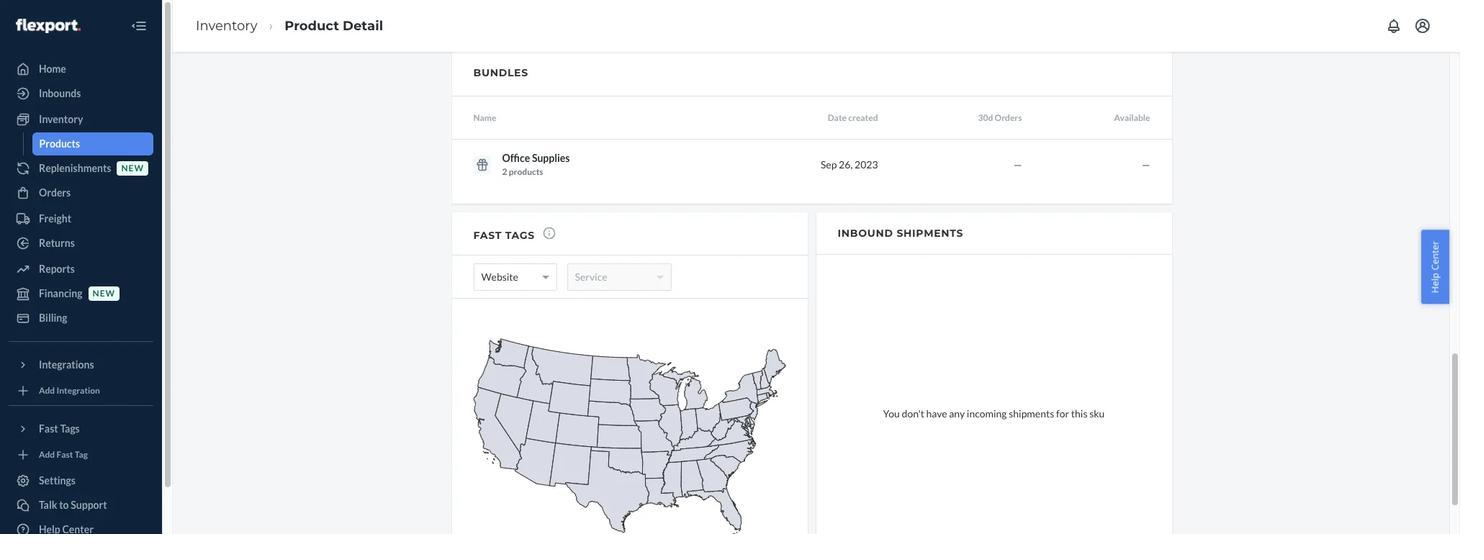 Task type: describe. For each thing, give the bounding box(es) containing it.
add integration
[[39, 386, 100, 396]]

sku
[[1090, 408, 1105, 420]]

breadcrumbs navigation
[[184, 5, 395, 47]]

returns
[[39, 237, 75, 249]]

home link
[[9, 58, 153, 81]]

0 vertical spatial fast
[[474, 229, 502, 242]]

26,
[[839, 158, 853, 171]]

1 — from the left
[[1014, 158, 1022, 171]]

supplies
[[532, 152, 570, 164]]

0 vertical spatial tags
[[505, 229, 535, 242]]

1 horizontal spatial orders
[[995, 112, 1022, 123]]

help
[[1429, 273, 1442, 293]]

fast tags button
[[9, 418, 153, 441]]

freight link
[[9, 207, 153, 230]]

fast inside 'fast tags' dropdown button
[[39, 423, 58, 435]]

this
[[1072, 408, 1088, 420]]

product detail
[[285, 18, 383, 34]]

products
[[509, 167, 543, 177]]

tags inside dropdown button
[[60, 423, 80, 435]]

office supplies 2 products
[[502, 152, 570, 177]]

add integration link
[[9, 382, 153, 400]]

inbound
[[838, 227, 894, 240]]

date created
[[828, 112, 878, 123]]

add fast tag link
[[9, 447, 153, 464]]

detail
[[343, 18, 383, 34]]

30d orders
[[978, 112, 1022, 123]]

talk to support link
[[9, 494, 153, 517]]

product
[[285, 18, 339, 34]]

created
[[849, 112, 878, 123]]

2023
[[855, 158, 878, 171]]

integrations button
[[9, 354, 153, 377]]

1 vertical spatial inventory link
[[9, 108, 153, 131]]

new for replenishments
[[121, 163, 144, 174]]

available
[[1115, 112, 1151, 123]]

website option
[[481, 265, 518, 289]]

products link
[[32, 133, 153, 156]]

have
[[927, 408, 947, 420]]

0 vertical spatial fast tags
[[474, 229, 535, 242]]

reports
[[39, 263, 75, 275]]

bundles
[[474, 66, 528, 79]]

incoming
[[967, 408, 1007, 420]]

0 vertical spatial inventory link
[[196, 18, 257, 34]]

don't
[[902, 408, 925, 420]]

returns link
[[9, 232, 153, 255]]

orders link
[[9, 181, 153, 205]]

fast tags inside dropdown button
[[39, 423, 80, 435]]

talk to support
[[39, 499, 107, 511]]

add for add fast tag
[[39, 450, 55, 461]]

shipments
[[1009, 408, 1055, 420]]

inventory inside breadcrumbs navigation
[[196, 18, 257, 34]]

any
[[949, 408, 965, 420]]

home
[[39, 63, 66, 75]]



Task type: vqa. For each thing, say whether or not it's contained in the screenshot.
"Inventory" LINK
yes



Task type: locate. For each thing, give the bounding box(es) containing it.
fast inside add fast tag link
[[57, 450, 73, 461]]

new for financing
[[93, 288, 115, 299]]

to
[[59, 499, 69, 511]]

add fast tag
[[39, 450, 88, 461]]

0 horizontal spatial inventory
[[39, 113, 83, 125]]

billing
[[39, 312, 67, 324]]

talk
[[39, 499, 57, 511]]

inbounds link
[[9, 82, 153, 105]]

fast tags up "add fast tag"
[[39, 423, 80, 435]]

tag
[[75, 450, 88, 461]]

0 horizontal spatial orders
[[39, 187, 71, 199]]

1 add from the top
[[39, 386, 55, 396]]

2 — from the left
[[1142, 158, 1151, 171]]

—
[[1014, 158, 1022, 171], [1142, 158, 1151, 171]]

sep 26, 2023
[[821, 158, 878, 171]]

add up settings
[[39, 450, 55, 461]]

0 horizontal spatial fast tags
[[39, 423, 80, 435]]

new down reports link
[[93, 288, 115, 299]]

integration
[[57, 386, 100, 396]]

2
[[502, 167, 507, 177]]

tags up "add fast tag"
[[60, 423, 80, 435]]

service
[[575, 271, 608, 283]]

you
[[883, 408, 900, 420]]

product detail link
[[285, 18, 383, 34]]

date
[[828, 112, 847, 123]]

fast tags up website
[[474, 229, 535, 242]]

inventory
[[196, 18, 257, 34], [39, 113, 83, 125]]

sep
[[821, 158, 837, 171]]

close navigation image
[[130, 17, 148, 35]]

0 vertical spatial orders
[[995, 112, 1022, 123]]

0 vertical spatial new
[[121, 163, 144, 174]]

you don't have any incoming shipments for this sku
[[883, 408, 1105, 420]]

settings
[[39, 475, 76, 487]]

orders up freight
[[39, 187, 71, 199]]

shipments
[[897, 227, 964, 240]]

tags up website
[[505, 229, 535, 242]]

1 horizontal spatial fast tags
[[474, 229, 535, 242]]

billing link
[[9, 307, 153, 330]]

fast up website
[[474, 229, 502, 242]]

open account menu image
[[1414, 17, 1432, 35]]

2 add from the top
[[39, 450, 55, 461]]

1 horizontal spatial tags
[[505, 229, 535, 242]]

1 horizontal spatial —
[[1142, 158, 1151, 171]]

center
[[1429, 241, 1442, 271]]

replenishments
[[39, 162, 111, 174]]

office
[[502, 152, 530, 164]]

financing
[[39, 287, 83, 300]]

freight
[[39, 212, 71, 225]]

1 vertical spatial new
[[93, 288, 115, 299]]

1 horizontal spatial inventory
[[196, 18, 257, 34]]

settings link
[[9, 470, 153, 493]]

fast left tag
[[57, 450, 73, 461]]

website
[[481, 271, 518, 283]]

0 vertical spatial add
[[39, 386, 55, 396]]

add for add integration
[[39, 386, 55, 396]]

fast
[[474, 229, 502, 242], [39, 423, 58, 435], [57, 450, 73, 461]]

— down 'available' at right
[[1142, 158, 1151, 171]]

1 vertical spatial orders
[[39, 187, 71, 199]]

inbound shipments
[[838, 227, 964, 240]]

fast up "add fast tag"
[[39, 423, 58, 435]]

reports link
[[9, 258, 153, 281]]

products
[[39, 138, 80, 150]]

0 horizontal spatial inventory link
[[9, 108, 153, 131]]

orders right 30d
[[995, 112, 1022, 123]]

1 vertical spatial fast
[[39, 423, 58, 435]]

30d
[[978, 112, 993, 123]]

fast tags
[[474, 229, 535, 242], [39, 423, 80, 435]]

name
[[474, 112, 496, 123]]

help center
[[1429, 241, 1442, 293]]

0 horizontal spatial new
[[93, 288, 115, 299]]

1 vertical spatial inventory
[[39, 113, 83, 125]]

inventory link
[[196, 18, 257, 34], [9, 108, 153, 131]]

inbounds
[[39, 87, 81, 99]]

flexport logo image
[[16, 19, 81, 33]]

1 horizontal spatial new
[[121, 163, 144, 174]]

orders
[[995, 112, 1022, 123], [39, 187, 71, 199]]

1 vertical spatial tags
[[60, 423, 80, 435]]

new down products "link"
[[121, 163, 144, 174]]

integrations
[[39, 359, 94, 371]]

support
[[71, 499, 107, 511]]

tags
[[505, 229, 535, 242], [60, 423, 80, 435]]

0 vertical spatial inventory
[[196, 18, 257, 34]]

add
[[39, 386, 55, 396], [39, 450, 55, 461]]

open notifications image
[[1386, 17, 1403, 35]]

for
[[1057, 408, 1070, 420]]

— down 30d orders
[[1014, 158, 1022, 171]]

1 vertical spatial add
[[39, 450, 55, 461]]

0 horizontal spatial tags
[[60, 423, 80, 435]]

2 vertical spatial fast
[[57, 450, 73, 461]]

0 horizontal spatial —
[[1014, 158, 1022, 171]]

new
[[121, 163, 144, 174], [93, 288, 115, 299]]

add left 'integration'
[[39, 386, 55, 396]]

1 vertical spatial fast tags
[[39, 423, 80, 435]]

help center button
[[1422, 230, 1450, 304]]

1 horizontal spatial inventory link
[[196, 18, 257, 34]]



